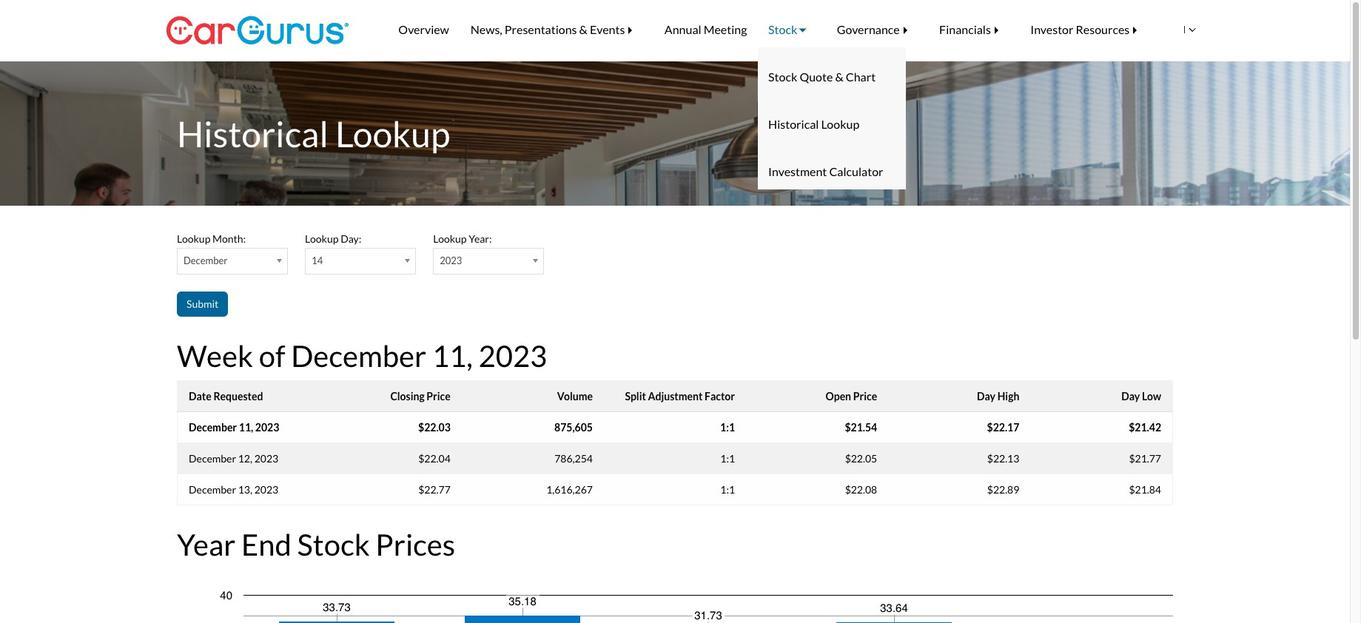 Task type: describe. For each thing, give the bounding box(es) containing it.
december for december 12, 2023
[[189, 452, 236, 465]]

year end stock prices
[[177, 527, 455, 563]]

1 vertical spatial year
[[177, 527, 236, 563]]

news, presentations & events link
[[460, 12, 654, 47]]

historical lookup link
[[758, 107, 906, 142]]

price for closing price
[[427, 390, 451, 403]]

875,605
[[555, 421, 593, 434]]

volume
[[557, 390, 593, 403]]

stock menu item
[[758, 0, 906, 190]]

$22.04
[[418, 452, 451, 465]]

stock quote & chart link
[[758, 59, 906, 95]]

week of december 11, 2023
[[177, 338, 547, 374]]

$21.84
[[1129, 484, 1162, 496]]

date
[[189, 390, 212, 403]]

week
[[177, 338, 253, 374]]

split adjustment factor
[[625, 390, 735, 403]]

$21.54
[[845, 421, 877, 434]]

2023 for $22.03
[[255, 421, 279, 434]]

december 13, 2023
[[189, 484, 278, 496]]

$22.13
[[987, 452, 1020, 465]]

day for day high
[[977, 390, 996, 403]]

resources
[[1076, 22, 1130, 36]]

& for events
[[579, 22, 588, 36]]

lookup for lookup year
[[433, 233, 467, 245]]

december 11, 2023
[[189, 421, 279, 434]]

& for chart
[[835, 70, 844, 84]]

closing
[[390, 390, 425, 403]]

$22.89
[[987, 484, 1020, 496]]

investor resources link
[[1020, 12, 1159, 47]]

financials
[[940, 22, 991, 36]]

governance
[[837, 22, 900, 36]]

menu containing stock quote & chart
[[758, 47, 906, 190]]

$22.03
[[418, 421, 451, 434]]

investor resources
[[1031, 22, 1130, 36]]

open
[[826, 390, 851, 403]]

high
[[998, 390, 1020, 403]]

investment calculator
[[769, 164, 884, 178]]

requested
[[214, 390, 263, 403]]

14 link
[[305, 248, 416, 275]]

1 horizontal spatial year
[[469, 233, 489, 245]]

closing price
[[390, 390, 451, 403]]

lookup day
[[305, 233, 359, 245]]

annual meeting link
[[654, 12, 758, 47]]

13,
[[238, 484, 252, 496]]

lookup for lookup day
[[305, 233, 339, 245]]

price for open price
[[853, 390, 877, 403]]

financials link
[[929, 12, 1020, 47]]

0 horizontal spatial 11,
[[239, 421, 253, 434]]

historical inside the stock menu item
[[769, 117, 819, 131]]

lookup for lookup month
[[177, 233, 211, 245]]

2023 for $22.04
[[254, 452, 278, 465]]

calculator
[[829, 164, 884, 178]]

december up closing
[[291, 338, 427, 374]]

lookup month
[[177, 233, 243, 245]]

low
[[1142, 390, 1162, 403]]

december link
[[177, 248, 288, 275]]

stock for stock
[[769, 22, 798, 36]]

stock quote & chart
[[769, 70, 876, 84]]

investment
[[769, 164, 827, 178]]

adjustment
[[648, 390, 703, 403]]

day high
[[977, 390, 1020, 403]]

investment calculator link
[[758, 154, 906, 190]]

events
[[590, 22, 625, 36]]

annual
[[665, 22, 702, 36]]

1:1 for $21.54
[[720, 421, 735, 434]]

1:1 for $22.08
[[721, 484, 735, 496]]

overview
[[399, 22, 449, 36]]



Task type: vqa. For each thing, say whether or not it's contained in the screenshot.


Task type: locate. For each thing, give the bounding box(es) containing it.
price right "open"
[[853, 390, 877, 403]]

december
[[184, 255, 228, 267], [291, 338, 427, 374], [189, 421, 237, 434], [189, 452, 236, 465], [189, 484, 236, 496]]

year up 2023 "link"
[[469, 233, 489, 245]]

2 vertical spatial stock
[[297, 527, 370, 563]]

news,
[[471, 22, 502, 36]]

& left chart
[[835, 70, 844, 84]]

cargurus logo image
[[166, 0, 349, 61]]

december 12, 2023
[[189, 452, 278, 465]]

0 horizontal spatial historical lookup
[[177, 112, 450, 155]]

lookup
[[335, 112, 450, 155], [821, 117, 860, 131], [177, 233, 211, 245], [305, 233, 339, 245], [433, 233, 467, 245]]

stock
[[769, 22, 798, 36], [769, 70, 798, 84], [297, 527, 370, 563]]

$22.77
[[418, 484, 451, 496]]

menu
[[758, 47, 906, 190]]

stock for stock quote & chart
[[769, 70, 798, 84]]

stock right the meeting
[[769, 22, 798, 36]]

None submit
[[177, 292, 228, 317]]

2023 link
[[433, 248, 544, 275]]

december down date
[[189, 421, 237, 434]]

1 horizontal spatial price
[[853, 390, 877, 403]]

prices
[[376, 527, 455, 563]]

0 horizontal spatial year
[[177, 527, 236, 563]]

0 horizontal spatial &
[[579, 22, 588, 36]]

1:1
[[720, 421, 735, 434], [721, 452, 735, 465], [721, 484, 735, 496]]

stock inside menu
[[769, 70, 798, 84]]

$22.05
[[845, 452, 877, 465]]

1 horizontal spatial historical lookup
[[769, 117, 860, 131]]

0 vertical spatial stock
[[769, 22, 798, 36]]

0 horizontal spatial day
[[341, 233, 359, 245]]

month
[[213, 233, 243, 245]]

11,
[[432, 338, 473, 374], [239, 421, 253, 434]]

day left the low
[[1122, 390, 1140, 403]]

historical
[[177, 112, 328, 155], [769, 117, 819, 131]]

11, up closing price in the left bottom of the page
[[432, 338, 473, 374]]

786,254
[[555, 452, 593, 465]]

december for december
[[184, 255, 228, 267]]

investor
[[1031, 22, 1074, 36]]

open price
[[826, 390, 877, 403]]

split
[[625, 390, 646, 403]]

3 1:1 from the top
[[721, 484, 735, 496]]

1 vertical spatial &
[[835, 70, 844, 84]]

menu bar containing overview
[[366, 0, 1181, 190]]

price right closing
[[427, 390, 451, 403]]

price
[[427, 390, 451, 403], [853, 390, 877, 403]]

quote
[[800, 70, 833, 84]]

2023
[[440, 255, 462, 267], [479, 338, 547, 374], [255, 421, 279, 434], [254, 452, 278, 465], [254, 484, 278, 496]]

day left high
[[977, 390, 996, 403]]

lookup inside 'historical lookup' link
[[821, 117, 860, 131]]

year
[[469, 233, 489, 245], [177, 527, 236, 563]]

menu bar
[[366, 0, 1181, 190]]

2023 for $22.77
[[254, 484, 278, 496]]

presentations
[[505, 22, 577, 36]]

en
[[1172, 23, 1186, 35]]

1 horizontal spatial &
[[835, 70, 844, 84]]

0 vertical spatial 1:1
[[720, 421, 735, 434]]

2 horizontal spatial day
[[1122, 390, 1140, 403]]

news, presentations & events
[[471, 22, 625, 36]]

day for day low
[[1122, 390, 1140, 403]]

2 price from the left
[[853, 390, 877, 403]]

chart
[[846, 70, 876, 84]]

stock right end
[[297, 527, 370, 563]]

0 horizontal spatial price
[[427, 390, 451, 403]]

12,
[[238, 452, 252, 465]]

en button
[[1148, 8, 1204, 51]]

1 horizontal spatial historical
[[769, 117, 819, 131]]

1,616,267
[[546, 484, 593, 496]]

day low
[[1122, 390, 1162, 403]]

historical lookup
[[177, 112, 450, 155], [769, 117, 860, 131]]

of
[[259, 338, 285, 374]]

2023 inside "link"
[[440, 255, 462, 267]]

december for december 13, 2023
[[189, 484, 236, 496]]

end
[[241, 527, 292, 563]]

date requested
[[189, 390, 263, 403]]

2 1:1 from the top
[[721, 452, 735, 465]]

day up 14 link at the top of the page
[[341, 233, 359, 245]]

historical lookup inside menu
[[769, 117, 860, 131]]

lookup year
[[433, 233, 489, 245]]

december for december 11, 2023
[[189, 421, 237, 434]]

0 vertical spatial year
[[469, 233, 489, 245]]

stock left quote
[[769, 70, 798, 84]]

annual meeting
[[665, 22, 747, 36]]

1 vertical spatial 1:1
[[721, 452, 735, 465]]

14
[[312, 255, 323, 267]]

&
[[579, 22, 588, 36], [835, 70, 844, 84]]

$21.42
[[1129, 421, 1162, 434]]

& inside the stock menu item
[[835, 70, 844, 84]]

0 horizontal spatial historical
[[177, 112, 328, 155]]

1 price from the left
[[427, 390, 451, 403]]

1:1 for $22.05
[[721, 452, 735, 465]]

factor
[[705, 390, 735, 403]]

1 horizontal spatial 11,
[[432, 338, 473, 374]]

11, up the 12,
[[239, 421, 253, 434]]

year left end
[[177, 527, 236, 563]]

& left events
[[579, 22, 588, 36]]

$21.77
[[1129, 452, 1162, 465]]

$22.08
[[845, 484, 877, 496]]

$22.17
[[987, 421, 1020, 434]]

0 vertical spatial 11,
[[432, 338, 473, 374]]

2 vertical spatial 1:1
[[721, 484, 735, 496]]

december left 13,
[[189, 484, 236, 496]]

1 vertical spatial stock
[[769, 70, 798, 84]]

stock link
[[758, 12, 826, 47]]

day
[[341, 233, 359, 245], [977, 390, 996, 403], [1122, 390, 1140, 403]]

1 1:1 from the top
[[720, 421, 735, 434]]

year end stock prices bar chart image
[[177, 569, 1173, 623]]

overview link
[[388, 12, 460, 47]]

governance link
[[826, 12, 929, 47]]

0 vertical spatial &
[[579, 22, 588, 36]]

december down lookup month
[[184, 255, 228, 267]]

december left the 12,
[[189, 452, 236, 465]]

meeting
[[704, 22, 747, 36]]

1 vertical spatial 11,
[[239, 421, 253, 434]]

1 horizontal spatial day
[[977, 390, 996, 403]]



